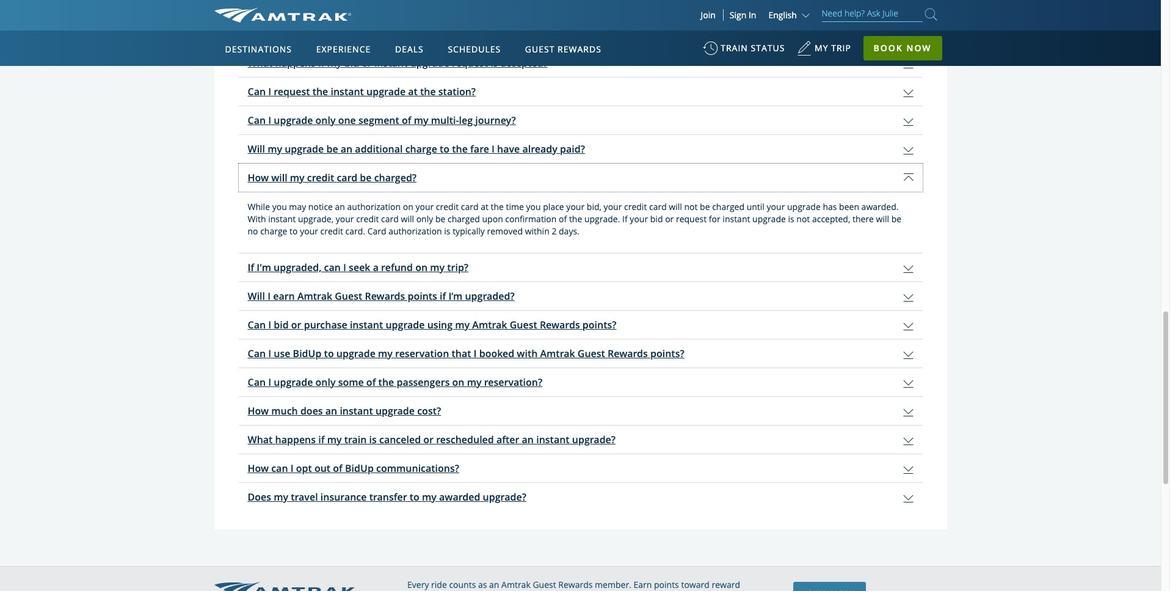 Task type: describe. For each thing, give the bounding box(es) containing it.
amtrak down upgraded?
[[472, 318, 507, 332]]

while you may notice an authorization on your credit card at the time you place your bid, your credit card will not be charged until your upgrade has been awarded. with instant upgrade, your credit card will only be charged upon confirmation of the upgrade. if your bid or request for instant upgrade is not accepted, there will be no charge to your credit card. card authorization is typically removed within 2 days. element
[[238, 201, 922, 238]]

to inside button
[[410, 490, 419, 504]]

has
[[823, 201, 837, 212]]

the up "days."
[[569, 213, 582, 225]]

can i upgrade only some of the passengers on my reservation? button
[[238, 368, 922, 396]]

instant right for
[[723, 213, 750, 225]]

your down the charged?
[[415, 201, 434, 212]]

points inside will i earn amtrak guest rewards points if i'm upgraded? button
[[408, 289, 437, 303]]

instant down how much does an instant upgrade cost? button
[[536, 433, 570, 446]]

charged?
[[374, 171, 417, 184]]

how can i opt out of bidup communications? button
[[238, 454, 922, 482]]

how for how can i opt out of bidup communications?
[[248, 462, 269, 475]]

does my travel insurance transfer to my awarded upgrade? button
[[238, 483, 922, 511]]

how much does an instant upgrade cost? button
[[238, 397, 922, 425]]

when will i know if my offer or instant upgrade request was accepted? button
[[238, 20, 922, 48]]

know
[[302, 27, 327, 41]]

to inside while you may notice an authorization on your credit card at the time you place your bid, your credit card will not be charged until your upgrade has been awarded. with instant upgrade, your credit card will only be charged upon confirmation of the upgrade. if your bid or request for instant upgrade is not accepted, there will be no charge to your credit card. card authorization is typically removed within 2 days.
[[290, 225, 298, 237]]

2
[[552, 225, 557, 237]]

leg
[[459, 114, 473, 127]]

if inside while you may notice an authorization on your credit card at the time you place your bid, your credit card will not be charged until your upgrade has been awarded. with instant upgrade, your credit card will only be charged upon confirmation of the upgrade. if your bid or request for instant upgrade is not accepted, there will be no charge to your credit card. card authorization is typically removed within 2 days.
[[622, 213, 628, 225]]

the left "station?"
[[420, 85, 436, 98]]

how much does an instant upgrade cost?
[[248, 404, 441, 418]]

of inside can i upgrade only some of the passengers on my reservation? button
[[366, 376, 376, 389]]

earn
[[273, 289, 295, 303]]

card
[[367, 225, 386, 237]]

days.
[[559, 225, 579, 237]]

guest inside 'every ride counts as an amtrak guest rewards member. earn points toward reward travel, upgrades and more.'
[[533, 579, 556, 590]]

upgrades
[[434, 591, 472, 591]]

there
[[852, 213, 874, 225]]

awarded.
[[861, 201, 899, 212]]

of inside how can i opt out of bidup communications? button
[[333, 462, 343, 475]]

instant up deals
[[394, 27, 427, 41]]

join
[[701, 9, 716, 21]]

already
[[522, 142, 557, 156]]

deals
[[395, 43, 424, 55]]

my trip
[[815, 42, 851, 54]]

my inside "button"
[[378, 347, 393, 360]]

train
[[721, 42, 748, 54]]

english button
[[768, 9, 812, 21]]

segment
[[358, 114, 399, 127]]

my up may
[[290, 171, 305, 184]]

regions map image
[[259, 102, 553, 273]]

with
[[248, 213, 266, 225]]

for
[[709, 213, 720, 225]]

my left trip?
[[430, 261, 445, 274]]

how for how much does an instant upgrade cost?
[[248, 404, 269, 418]]

0 vertical spatial accepted?
[[531, 27, 578, 41]]

refund
[[381, 261, 413, 274]]

at inside "button"
[[408, 85, 418, 98]]

only for segment
[[315, 114, 336, 127]]

of inside while you may notice an authorization on your credit card at the time you place your bid, your credit card will not be charged until your upgrade has been awarded. with instant upgrade, your credit card will only be charged upon confirmation of the upgrade. if your bid or request for instant upgrade is not accepted, there will be no charge to your credit card. card authorization is typically removed within 2 days.
[[559, 213, 567, 225]]

happens for what happens if my bid or instant upgrade request is accepted?
[[275, 56, 316, 70]]

awarded
[[439, 490, 480, 504]]

communications?
[[376, 462, 459, 475]]

what for what happens if my bid or instant upgrade request is accepted?
[[248, 56, 273, 70]]

be up for
[[700, 201, 710, 212]]

out
[[314, 462, 330, 475]]

instant down will i earn amtrak guest rewards points if i'm upgraded?
[[350, 318, 383, 332]]

what happens if my bid or instant upgrade request is accepted?
[[248, 56, 548, 70]]

can i bid or purchase instant upgrade using my amtrak guest rewards points?
[[248, 318, 616, 332]]

canceled
[[379, 433, 421, 446]]

0 horizontal spatial charged
[[448, 213, 480, 225]]

0 vertical spatial charged
[[712, 201, 744, 212]]

booked
[[479, 347, 514, 360]]

how will my credit card be charged?
[[248, 171, 417, 184]]

amtrak up purchase
[[297, 289, 332, 303]]

can i use bidup to upgrade my reservation that i booked with amtrak guest rewards points? button
[[238, 339, 922, 368]]

my left multi-
[[414, 114, 428, 127]]

can i upgrade only one segment of my multi-leg journey?
[[248, 114, 516, 127]]

member.
[[595, 579, 631, 590]]

to inside "button"
[[324, 347, 334, 360]]

earn
[[634, 579, 652, 590]]

points? inside "button"
[[650, 347, 684, 360]]

can for can i use bidup to upgrade my reservation that i booked with amtrak guest rewards points?
[[248, 347, 266, 360]]

instant up train
[[340, 404, 373, 418]]

instant inside "button"
[[331, 85, 364, 98]]

and
[[474, 591, 489, 591]]

2 you from the left
[[526, 201, 541, 212]]

station?
[[438, 85, 476, 98]]

that
[[452, 347, 471, 360]]

my up "experience"
[[339, 27, 353, 41]]

points inside 'every ride counts as an amtrak guest rewards member. earn points toward reward travel, upgrades and more.'
[[654, 579, 679, 590]]

your left bid,
[[566, 201, 585, 212]]

my right using
[[455, 318, 470, 332]]

or left purchase
[[291, 318, 301, 332]]

is down schedules
[[490, 56, 498, 70]]

with
[[517, 347, 538, 360]]

amtrak guest rewards image
[[214, 582, 358, 591]]

instant down may
[[268, 213, 296, 225]]

credit right bid,
[[624, 201, 647, 212]]

credit up card on the left top of page
[[356, 213, 379, 225]]

will for will i earn amtrak guest rewards points if i'm upgraded?
[[248, 289, 265, 303]]

after
[[496, 433, 519, 446]]

upgraded,
[[274, 261, 321, 274]]

additional
[[355, 142, 403, 156]]

upgrade,
[[298, 213, 333, 225]]

what happens if my bid or instant upgrade request is accepted? button
[[238, 49, 922, 77]]

does
[[300, 404, 323, 418]]

your right until
[[767, 201, 785, 212]]

can i use bidup to upgrade my reservation that i booked with amtrak guest rewards points?
[[248, 347, 684, 360]]

a
[[373, 261, 379, 274]]

your up card.
[[336, 213, 354, 225]]

points? inside button
[[582, 318, 616, 332]]

an for may
[[335, 201, 345, 212]]

search icon image
[[925, 6, 937, 23]]

what happens if my train is canceled or rescheduled after an instant upgrade?
[[248, 433, 616, 446]]

request inside "button"
[[274, 85, 310, 98]]

while
[[248, 201, 270, 212]]

2 vertical spatial bid
[[274, 318, 289, 332]]

upgrade up some at the bottom left of the page
[[336, 347, 375, 360]]

if i'm upgraded, can i seek a refund on my trip? button
[[238, 253, 922, 281]]

rewards inside "button"
[[608, 347, 648, 360]]

upgrade up reservation
[[386, 318, 425, 332]]

my inside 'button'
[[268, 142, 282, 156]]

upgrade inside 'button'
[[285, 142, 324, 156]]

request inside while you may notice an authorization on your credit card at the time you place your bid, your credit card will not be charged until your upgrade has been awarded. with instant upgrade, your credit card will only be charged upon confirmation of the upgrade. if your bid or request for instant upgrade is not accepted, there will be no charge to your credit card. card authorization is typically removed within 2 days.
[[676, 213, 707, 225]]

your down the upgrade,
[[300, 225, 318, 237]]

bidup inside button
[[345, 462, 374, 475]]

bidup inside "button"
[[293, 347, 321, 360]]

paid?
[[560, 142, 585, 156]]

of inside can i upgrade only one segment of my multi-leg journey? button
[[402, 114, 411, 127]]

deals button
[[390, 32, 429, 67]]

upgrade down can i upgrade only some of the passengers on my reservation?
[[376, 404, 415, 418]]

my left train
[[327, 433, 342, 446]]

if left i'm
[[440, 289, 446, 303]]

rewards down will i earn amtrak guest rewards points if i'm upgraded? button
[[540, 318, 580, 332]]

credit up the 'typically'
[[436, 201, 459, 212]]

reservation?
[[484, 376, 542, 389]]

an right after
[[522, 433, 534, 446]]

is left accepted, on the top right of page
[[788, 213, 794, 225]]

when will i know if my offer or instant upgrade request was accepted?
[[248, 27, 578, 41]]

can for can i upgrade only some of the passengers on my reservation?
[[248, 376, 266, 389]]

an right does
[[325, 404, 337, 418]]

on inside while you may notice an authorization on your credit card at the time you place your bid, your credit card will not be charged until your upgrade has been awarded. with instant upgrade, your credit card will only be charged upon confirmation of the upgrade. if your bid or request for instant upgrade is not accepted, there will be no charge to your credit card. card authorization is typically removed within 2 days.
[[403, 201, 413, 212]]

purchase
[[304, 318, 347, 332]]

application containing when will i know if my offer or instant upgrade request was accepted?
[[238, 0, 922, 511]]

guest rewards button
[[520, 32, 606, 67]]

notice
[[308, 201, 333, 212]]

how will my credit card be charged? button
[[238, 164, 922, 192]]

confirmation
[[505, 213, 557, 225]]

until
[[747, 201, 764, 212]]

guest rewards
[[525, 43, 601, 55]]

upgrade left has
[[787, 201, 821, 212]]

upgrade up can i upgrade only one segment of my multi-leg journey?
[[366, 85, 406, 98]]

be down awarded. on the top of the page
[[891, 213, 901, 225]]

cost?
[[417, 404, 441, 418]]

multi-
[[431, 114, 459, 127]]

can for can i upgrade only one segment of my multi-leg journey?
[[248, 114, 266, 127]]

only for of
[[315, 376, 336, 389]]

upgrade left one
[[274, 114, 313, 127]]

upgrade down deals
[[410, 56, 449, 70]]

was
[[510, 27, 528, 41]]

i'm
[[449, 289, 462, 303]]

1 you from the left
[[272, 201, 287, 212]]

no
[[248, 225, 258, 237]]

the up upon
[[491, 201, 504, 212]]



Task type: locate. For each thing, give the bounding box(es) containing it.
destinations button
[[220, 32, 297, 67]]

bid up use
[[274, 318, 289, 332]]

points right earn
[[654, 579, 679, 590]]

1 vertical spatial how
[[248, 404, 269, 418]]

be inside 'button'
[[326, 142, 338, 156]]

using
[[427, 318, 453, 332]]

sign in
[[730, 9, 756, 21]]

1 vertical spatial on
[[415, 261, 427, 274]]

upon
[[482, 213, 503, 225]]

instant down deals
[[374, 56, 408, 70]]

the inside 'button'
[[452, 142, 468, 156]]

0 vertical spatial bidup
[[293, 347, 321, 360]]

charge inside will my upgrade be an additional charge to the fare i have already paid? 'button'
[[405, 142, 437, 156]]

0 vertical spatial on
[[403, 201, 413, 212]]

2 can from the top
[[248, 114, 266, 127]]

0 horizontal spatial charge
[[260, 225, 287, 237]]

2 vertical spatial only
[[315, 376, 336, 389]]

be up how will my credit card be charged?
[[326, 142, 338, 156]]

i
[[296, 27, 299, 41], [268, 85, 271, 98], [268, 114, 271, 127], [492, 142, 495, 156], [343, 261, 346, 274], [268, 289, 271, 303], [268, 318, 271, 332], [268, 347, 271, 360], [474, 347, 477, 360], [268, 376, 271, 389], [290, 462, 293, 475]]

guest inside popup button
[[525, 43, 555, 55]]

1 horizontal spatial on
[[415, 261, 427, 274]]

1 happens from the top
[[275, 56, 316, 70]]

how can i opt out of bidup communications?
[[248, 462, 459, 475]]

banner containing join
[[0, 0, 1161, 282]]

how left much
[[248, 404, 269, 418]]

1 will from the top
[[248, 142, 265, 156]]

you up confirmation
[[526, 201, 541, 212]]

2 what from the top
[[248, 433, 273, 446]]

3 can from the top
[[248, 318, 266, 332]]

the inside button
[[378, 376, 394, 389]]

within
[[525, 225, 549, 237]]

use
[[274, 347, 290, 360]]

0 horizontal spatial points?
[[582, 318, 616, 332]]

at down what happens if my bid or instant upgrade request is accepted? at the left of page
[[408, 85, 418, 98]]

0 vertical spatial if
[[622, 213, 628, 225]]

on down that
[[452, 376, 464, 389]]

2 will from the top
[[248, 289, 265, 303]]

rewards left member. at the right bottom of page
[[558, 579, 593, 590]]

rescheduled
[[436, 433, 494, 446]]

upgrade? inside button
[[483, 490, 526, 504]]

counts
[[449, 579, 476, 590]]

credit inside button
[[307, 171, 334, 184]]

authorization
[[347, 201, 401, 212], [388, 225, 442, 237]]

at inside while you may notice an authorization on your credit card at the time you place your bid, your credit card will not be charged until your upgrade has been awarded. with instant upgrade, your credit card will only be charged upon confirmation of the upgrade. if your bid or request for instant upgrade is not accepted, there will be no charge to your credit card. card authorization is typically removed within 2 days.
[[481, 201, 488, 212]]

or left for
[[665, 213, 674, 225]]

offer
[[356, 27, 379, 41]]

0 vertical spatial charge
[[405, 142, 437, 156]]

schedules
[[448, 43, 501, 55]]

bid down "experience"
[[344, 56, 359, 70]]

will left earn
[[248, 289, 265, 303]]

amtrak image
[[214, 8, 351, 23]]

2 vertical spatial how
[[248, 462, 269, 475]]

0 vertical spatial bid
[[344, 56, 359, 70]]

1 vertical spatial happens
[[275, 433, 316, 446]]

travel
[[291, 490, 318, 504]]

an
[[341, 142, 352, 156], [335, 201, 345, 212], [325, 404, 337, 418], [522, 433, 534, 446], [489, 579, 499, 590]]

1 vertical spatial what
[[248, 433, 273, 446]]

rewards down a on the top of page
[[365, 289, 405, 303]]

1 vertical spatial will
[[248, 289, 265, 303]]

only inside while you may notice an authorization on your credit card at the time you place your bid, your credit card will not be charged until your upgrade has been awarded. with instant upgrade, your credit card will only be charged upon confirmation of the upgrade. if your bid or request for instant upgrade is not accepted, there will be no charge to your credit card. card authorization is typically removed within 2 days.
[[416, 213, 433, 225]]

1 vertical spatial upgrade?
[[483, 490, 526, 504]]

my down the can i use bidup to upgrade my reservation that i booked with amtrak guest rewards points?
[[467, 376, 482, 389]]

card inside button
[[337, 171, 357, 184]]

will
[[277, 27, 294, 41], [271, 171, 287, 184], [669, 201, 682, 212], [401, 213, 414, 225], [876, 213, 889, 225]]

upgrade? up how can i opt out of bidup communications? button
[[572, 433, 616, 446]]

be left upon
[[435, 213, 445, 225]]

an for upgrade
[[341, 142, 352, 156]]

1 vertical spatial not
[[796, 213, 810, 225]]

if left i'm
[[248, 261, 254, 274]]

request down schedules
[[452, 56, 488, 70]]

2 vertical spatial on
[[452, 376, 464, 389]]

schedules link
[[443, 31, 506, 66]]

0 horizontal spatial can
[[271, 462, 288, 475]]

1 horizontal spatial at
[[481, 201, 488, 212]]

on for refund
[[415, 261, 427, 274]]

what down much
[[248, 433, 273, 446]]

1 vertical spatial bid
[[650, 213, 663, 225]]

1 horizontal spatial charged
[[712, 201, 744, 212]]

1 vertical spatial charged
[[448, 213, 480, 225]]

credit
[[307, 171, 334, 184], [436, 201, 459, 212], [624, 201, 647, 212], [356, 213, 379, 225], [320, 225, 343, 237]]

only left one
[[315, 114, 336, 127]]

at up upon
[[481, 201, 488, 212]]

the down experience popup button
[[312, 85, 328, 98]]

one
[[338, 114, 356, 127]]

1 vertical spatial if
[[248, 261, 254, 274]]

an inside 'every ride counts as an amtrak guest rewards member. earn points toward reward travel, upgrades and more.'
[[489, 579, 499, 590]]

an right the notice
[[335, 201, 345, 212]]

time
[[506, 201, 524, 212]]

join button
[[693, 9, 724, 21]]

be
[[326, 142, 338, 156], [360, 171, 372, 184], [700, 201, 710, 212], [435, 213, 445, 225], [891, 213, 901, 225]]

2 happens from the top
[[275, 433, 316, 446]]

charge down with
[[260, 225, 287, 237]]

0 horizontal spatial bid
[[274, 318, 289, 332]]

only down the charged?
[[416, 213, 433, 225]]

0 vertical spatial can
[[324, 261, 341, 274]]

1 vertical spatial charge
[[260, 225, 287, 237]]

0 vertical spatial happens
[[275, 56, 316, 70]]

2 how from the top
[[248, 404, 269, 418]]

4 can from the top
[[248, 347, 266, 360]]

my down "experience"
[[327, 56, 342, 70]]

rewards inside 'every ride counts as an amtrak guest rewards member. earn points toward reward travel, upgrades and more.'
[[558, 579, 593, 590]]

0 horizontal spatial on
[[403, 201, 413, 212]]

can i request the instant upgrade at the station?
[[248, 85, 476, 98]]

points up can i bid or purchase instant upgrade using my amtrak guest rewards points?
[[408, 289, 437, 303]]

1 horizontal spatial you
[[526, 201, 541, 212]]

or right offer
[[381, 27, 391, 41]]

accepted? down "was"
[[501, 56, 548, 70]]

0 vertical spatial at
[[408, 85, 418, 98]]

if inside button
[[248, 261, 254, 274]]

on for passengers
[[452, 376, 464, 389]]

journey?
[[475, 114, 516, 127]]

0 vertical spatial points
[[408, 289, 437, 303]]

my right "does"
[[274, 490, 288, 504]]

passengers
[[397, 376, 450, 389]]

trip?
[[447, 261, 468, 274]]

trip
[[831, 42, 851, 54]]

your up upgrade.
[[604, 201, 622, 212]]

1 vertical spatial bidup
[[345, 462, 374, 475]]

an for counts
[[489, 579, 499, 590]]

or
[[381, 27, 391, 41], [362, 56, 372, 70], [665, 213, 674, 225], [291, 318, 301, 332], [423, 433, 434, 446]]

1 horizontal spatial bid
[[344, 56, 359, 70]]

rewards up can i request the instant upgrade at the station? "button"
[[558, 43, 601, 55]]

to
[[440, 142, 449, 156], [290, 225, 298, 237], [324, 347, 334, 360], [410, 490, 419, 504]]

0 horizontal spatial if
[[248, 261, 254, 274]]

book now button
[[863, 36, 942, 60]]

as
[[478, 579, 487, 590]]

every ride counts as an amtrak guest rewards member. earn points toward reward travel, upgrades and more.
[[407, 579, 740, 591]]

card
[[337, 171, 357, 184], [461, 201, 478, 212], [649, 201, 667, 212], [381, 213, 399, 225]]

train status link
[[703, 37, 785, 67]]

2 horizontal spatial on
[[452, 376, 464, 389]]

be inside button
[[360, 171, 372, 184]]

0 horizontal spatial not
[[684, 201, 698, 212]]

if
[[622, 213, 628, 225], [248, 261, 254, 274]]

1 vertical spatial points?
[[650, 347, 684, 360]]

on right refund
[[415, 261, 427, 274]]

to right transfer
[[410, 490, 419, 504]]

happens down know
[[275, 56, 316, 70]]

will i earn amtrak guest rewards points if i'm upgraded?
[[248, 289, 515, 303]]

the right some at the bottom left of the page
[[378, 376, 394, 389]]

on
[[403, 201, 413, 212], [415, 261, 427, 274], [452, 376, 464, 389]]

typically
[[453, 225, 485, 237]]

while you may notice an authorization on your credit card at the time you place your bid, your credit card will not be charged until your upgrade has been awarded. with instant upgrade, your credit card will only be charged upon confirmation of the upgrade. if your bid or request for instant upgrade is not accepted, there will be no charge to your credit card. card authorization is typically removed within 2 days.
[[248, 201, 901, 237]]

1 horizontal spatial if
[[622, 213, 628, 225]]

an up more.
[[489, 579, 499, 590]]

3 how from the top
[[248, 462, 269, 475]]

i'm
[[257, 261, 271, 274]]

1 vertical spatial at
[[481, 201, 488, 212]]

upgrade up schedules
[[430, 27, 469, 41]]

upgrade? right awarded
[[483, 490, 526, 504]]

if down "experience"
[[318, 56, 325, 70]]

will inside will i earn amtrak guest rewards points if i'm upgraded? button
[[248, 289, 265, 303]]

if up out at left
[[318, 433, 325, 446]]

accepted,
[[812, 213, 850, 225]]

2 horizontal spatial bid
[[650, 213, 663, 225]]

0 vertical spatial how
[[248, 171, 269, 184]]

rewards inside popup button
[[558, 43, 601, 55]]

is right train
[[369, 433, 377, 446]]

0 vertical spatial what
[[248, 56, 273, 70]]

seek
[[349, 261, 370, 274]]

request down destinations popup button
[[274, 85, 310, 98]]

how
[[248, 171, 269, 184], [248, 404, 269, 418], [248, 462, 269, 475]]

to down may
[[290, 225, 298, 237]]

happens
[[275, 56, 316, 70], [275, 433, 316, 446]]

1 horizontal spatial not
[[796, 213, 810, 225]]

1 what from the top
[[248, 56, 273, 70]]

banner
[[0, 0, 1161, 282]]

if up "experience"
[[330, 27, 336, 41]]

or down "experience"
[[362, 56, 372, 70]]

upgrade up much
[[274, 376, 313, 389]]

charged
[[712, 201, 744, 212], [448, 213, 480, 225]]

or right canceled
[[423, 433, 434, 446]]

1 horizontal spatial charge
[[405, 142, 437, 156]]

reservation
[[395, 347, 449, 360]]

1 vertical spatial can
[[271, 462, 288, 475]]

0 vertical spatial not
[[684, 201, 698, 212]]

have
[[497, 142, 520, 156]]

will for will my upgrade be an additional charge to the fare i have already paid?
[[248, 142, 265, 156]]

will inside will my upgrade be an additional charge to the fare i have already paid? 'button'
[[248, 142, 265, 156]]

can i bid or purchase instant upgrade using my amtrak guest rewards points? button
[[238, 311, 922, 339]]

travel,
[[407, 591, 432, 591]]

0 horizontal spatial bidup
[[293, 347, 321, 360]]

authorization right card on the left top of page
[[388, 225, 442, 237]]

1 horizontal spatial upgrade?
[[572, 433, 616, 446]]

0 vertical spatial upgrade?
[[572, 433, 616, 446]]

Please enter your search item search field
[[822, 6, 922, 22]]

request left for
[[676, 213, 707, 225]]

upgrade down until
[[752, 213, 786, 225]]

will up while
[[248, 142, 265, 156]]

place
[[543, 201, 564, 212]]

application inside banner
[[259, 102, 553, 273]]

credit down the upgrade,
[[320, 225, 343, 237]]

my up while
[[268, 142, 282, 156]]

can left 'seek'
[[324, 261, 341, 274]]

1 horizontal spatial can
[[324, 261, 341, 274]]

does
[[248, 490, 271, 504]]

0 horizontal spatial points
[[408, 289, 437, 303]]

happens up opt
[[275, 433, 316, 446]]

card.
[[345, 225, 365, 237]]

train status
[[721, 42, 785, 54]]

how up "does"
[[248, 462, 269, 475]]

how for how will my credit card be charged?
[[248, 171, 269, 184]]

1 vertical spatial authorization
[[388, 225, 442, 237]]

1 vertical spatial accepted?
[[501, 56, 548, 70]]

your right upgrade.
[[630, 213, 648, 225]]

status
[[751, 42, 785, 54]]

1 horizontal spatial bidup
[[345, 462, 374, 475]]

guest
[[525, 43, 555, 55], [335, 289, 362, 303], [510, 318, 537, 332], [578, 347, 605, 360], [533, 579, 556, 590]]

on down the charged?
[[403, 201, 413, 212]]

some
[[338, 376, 364, 389]]

bid inside while you may notice an authorization on your credit card at the time you place your bid, your credit card will not be charged until your upgrade has been awarded. with instant upgrade, your credit card will only be charged upon confirmation of the upgrade. if your bid or request for instant upgrade is not accepted, there will be no charge to your credit card. card authorization is typically removed within 2 days.
[[650, 213, 663, 225]]

5 can from the top
[[248, 376, 266, 389]]

amtrak inside 'every ride counts as an amtrak guest rewards member. earn points toward reward travel, upgrades and more.'
[[501, 579, 531, 590]]

my left awarded
[[422, 490, 437, 504]]

bidup right use
[[293, 347, 321, 360]]

the left fare
[[452, 142, 468, 156]]

charge inside while you may notice an authorization on your credit card at the time you place your bid, your credit card will not be charged until your upgrade has been awarded. with instant upgrade, your credit card will only be charged upon confirmation of the upgrade. if your bid or request for instant upgrade is not accepted, there will be no charge to your credit card. card authorization is typically removed within 2 days.
[[260, 225, 287, 237]]

been
[[839, 201, 859, 212]]

upgraded?
[[465, 289, 515, 303]]

an inside 'button'
[[341, 142, 352, 156]]

insurance
[[320, 490, 367, 504]]

an down one
[[341, 142, 352, 156]]

0 vertical spatial only
[[315, 114, 336, 127]]

of right some at the bottom left of the page
[[366, 376, 376, 389]]

request up schedules
[[471, 27, 507, 41]]

to inside 'button'
[[440, 142, 449, 156]]

0 horizontal spatial you
[[272, 201, 287, 212]]

0 vertical spatial points?
[[582, 318, 616, 332]]

instant up one
[[331, 85, 364, 98]]

upgrade.
[[584, 213, 620, 225]]

charged up the 'typically'
[[448, 213, 480, 225]]

of right segment
[[402, 114, 411, 127]]

0 vertical spatial authorization
[[347, 201, 401, 212]]

happens for what happens if my train is canceled or rescheduled after an instant upgrade?
[[275, 433, 316, 446]]

an inside while you may notice an authorization on your credit card at the time you place your bid, your credit card will not be charged until your upgrade has been awarded. with instant upgrade, your credit card will only be charged upon confirmation of the upgrade. if your bid or request for instant upgrade is not accepted, there will be no charge to your credit card. card authorization is typically removed within 2 days.
[[335, 201, 345, 212]]

if i'm upgraded, can i seek a refund on my trip?
[[248, 261, 468, 274]]

does my travel insurance transfer to my awarded upgrade?
[[248, 490, 526, 504]]

1 can from the top
[[248, 85, 266, 98]]

book
[[874, 42, 903, 54]]

1 horizontal spatial points?
[[650, 347, 684, 360]]

or inside while you may notice an authorization on your credit card at the time you place your bid, your credit card will not be charged until your upgrade has been awarded. with instant upgrade, your credit card will only be charged upon confirmation of the upgrade. if your bid or request for instant upgrade is not accepted, there will be no charge to your credit card. card authorization is typically removed within 2 days.
[[665, 213, 674, 225]]

1 horizontal spatial points
[[654, 579, 679, 590]]

bid
[[344, 56, 359, 70], [650, 213, 663, 225], [274, 318, 289, 332]]

at
[[408, 85, 418, 98], [481, 201, 488, 212]]

bidup down train
[[345, 462, 374, 475]]

bid right upgrade.
[[650, 213, 663, 225]]

what for what happens if my train is canceled or rescheduled after an instant upgrade?
[[248, 433, 273, 446]]

upgrade? inside button
[[572, 433, 616, 446]]

1 vertical spatial only
[[416, 213, 433, 225]]

can
[[248, 85, 266, 98], [248, 114, 266, 127], [248, 318, 266, 332], [248, 347, 266, 360], [248, 376, 266, 389]]

amtrak inside "button"
[[540, 347, 575, 360]]

may
[[289, 201, 306, 212]]

1 vertical spatial points
[[654, 579, 679, 590]]

rewards down can i bid or purchase instant upgrade using my amtrak guest rewards points? button
[[608, 347, 648, 360]]

1 how from the top
[[248, 171, 269, 184]]

amtrak right with
[[540, 347, 575, 360]]

i inside 'button'
[[492, 142, 495, 156]]

0 vertical spatial will
[[248, 142, 265, 156]]

guest inside "button"
[[578, 347, 605, 360]]

can i upgrade only some of the passengers on my reservation?
[[248, 376, 542, 389]]

ride
[[431, 579, 447, 590]]

0 horizontal spatial upgrade?
[[483, 490, 526, 504]]

0 horizontal spatial at
[[408, 85, 418, 98]]

will my upgrade be an additional charge to the fare i have already paid?
[[248, 142, 585, 156]]

sign in button
[[730, 9, 756, 21]]

what down destinations
[[248, 56, 273, 70]]

is left the 'typically'
[[444, 225, 450, 237]]

application
[[238, 0, 922, 511], [259, 102, 553, 273]]

how up while
[[248, 171, 269, 184]]

when
[[248, 27, 275, 41]]

to down multi-
[[440, 142, 449, 156]]

my up can i upgrade only some of the passengers on my reservation?
[[378, 347, 393, 360]]

can for can i request the instant upgrade at the station?
[[248, 85, 266, 98]]

removed
[[487, 225, 523, 237]]

my trip button
[[797, 37, 851, 67]]

what
[[248, 56, 273, 70], [248, 433, 273, 446]]

can for can i bid or purchase instant upgrade using my amtrak guest rewards points?
[[248, 318, 266, 332]]

only left some at the bottom left of the page
[[315, 376, 336, 389]]



Task type: vqa. For each thing, say whether or not it's contained in the screenshot.
vistas
no



